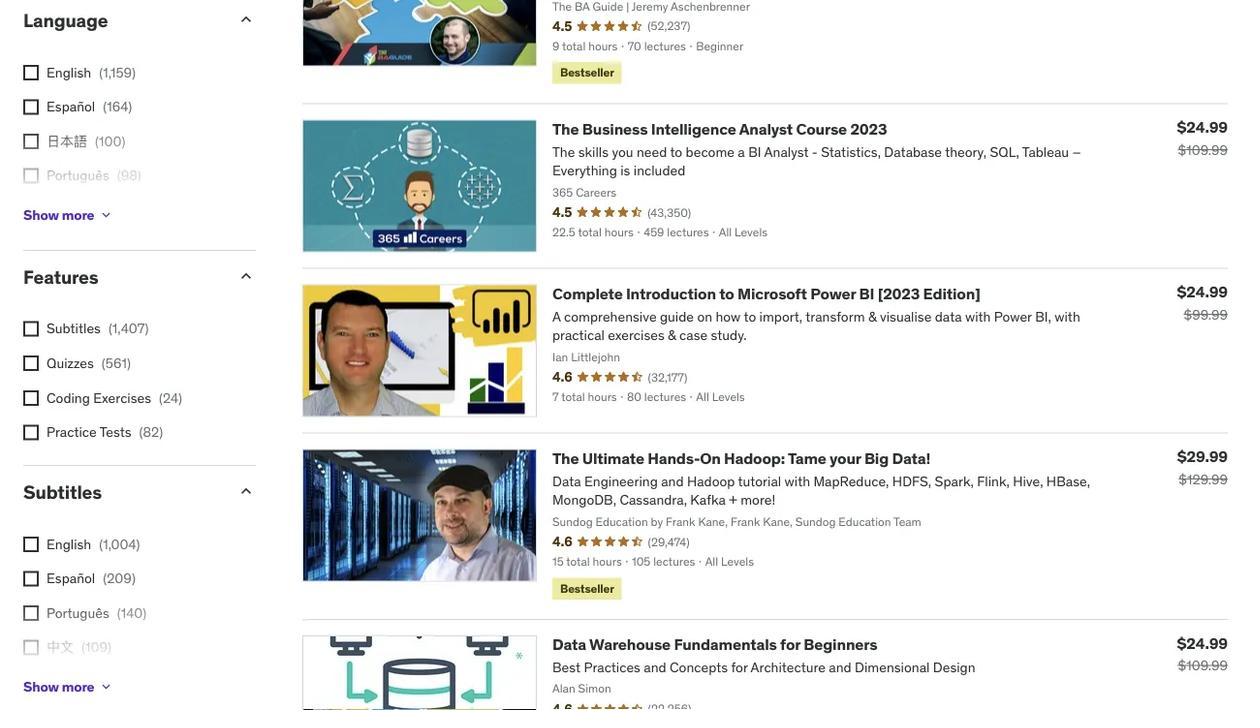 Task type: describe. For each thing, give the bounding box(es) containing it.
português (140)
[[47, 605, 147, 622]]

subtitles (1,407)
[[47, 321, 149, 338]]

日本語 for 日本語
[[47, 674, 87, 691]]

$129.99
[[1179, 471, 1228, 489]]

português (98)
[[47, 167, 141, 185]]

show more button for subtitles
[[23, 668, 114, 707]]

(1,407)
[[108, 321, 149, 338]]

(561)
[[102, 355, 131, 373]]

(1,004)
[[99, 536, 140, 553]]

português for português (140)
[[47, 605, 109, 622]]

the for the business intelligence analyst course 2023
[[553, 119, 579, 139]]

español (209)
[[47, 570, 136, 588]]

on
[[700, 449, 721, 469]]

(1,159)
[[99, 64, 136, 81]]

$29.99
[[1178, 448, 1228, 467]]

(98)
[[117, 167, 141, 185]]

中文 (109)
[[47, 639, 111, 657]]

show more for language
[[23, 206, 94, 224]]

small image
[[237, 267, 256, 286]]

english for language
[[47, 64, 91, 81]]

xsmall image for português
[[23, 606, 39, 622]]

xsmall image inside show more button
[[98, 208, 114, 223]]

$24.99 for 2023
[[1178, 118, 1228, 138]]

tests
[[100, 424, 131, 442]]

data
[[553, 635, 587, 655]]

the ultimate hands-on hadoop: tame your big data!
[[553, 449, 931, 469]]

practice tests (82)
[[47, 424, 163, 442]]

features
[[23, 266, 98, 289]]

to
[[720, 284, 735, 304]]

$24.99 $109.99 for the business intelligence analyst course 2023
[[1178, 118, 1228, 159]]

english (1,159)
[[47, 64, 136, 81]]

more for subtitles
[[62, 679, 94, 696]]

analyst
[[740, 119, 793, 139]]

the business intelligence analyst course 2023 link
[[553, 119, 888, 139]]

complete
[[553, 284, 623, 304]]

big
[[865, 449, 889, 469]]

small image for language
[[237, 10, 256, 30]]

xsmall image for coding
[[23, 391, 39, 407]]

xsmall image for english (1,004)
[[23, 537, 39, 553]]

(82)
[[139, 424, 163, 442]]

(109)
[[81, 639, 111, 657]]

business
[[583, 119, 648, 139]]

中文 for 中文
[[47, 202, 74, 219]]

for
[[781, 635, 801, 655]]

$24.99 $109.99 for data warehouse fundamentals for beginners
[[1178, 634, 1228, 675]]

xsmall image for español
[[23, 572, 39, 587]]

subtitles for subtitles (1,407)
[[47, 321, 101, 338]]

xsmall image for practice
[[23, 426, 39, 441]]

more for language
[[62, 206, 94, 224]]

practice
[[47, 424, 97, 442]]

xsmall image for subtitles
[[23, 322, 39, 338]]

introduction
[[626, 284, 716, 304]]

english (1,004)
[[47, 536, 140, 553]]

language button
[[23, 9, 221, 32]]



Task type: vqa. For each thing, say whether or not it's contained in the screenshot.
$24.99 associated with 2023
yes



Task type: locate. For each thing, give the bounding box(es) containing it.
(100)
[[95, 133, 125, 150]]

course
[[796, 119, 847, 139]]

中文 for 中文 (109)
[[47, 639, 74, 657]]

tame
[[788, 449, 827, 469]]

1 vertical spatial português
[[47, 605, 109, 622]]

2 日本語 from the top
[[47, 674, 87, 691]]

2 show more button from the top
[[23, 668, 114, 707]]

1 日本語 from the top
[[47, 133, 87, 150]]

english for subtitles
[[47, 536, 91, 553]]

xsmall image left practice
[[23, 426, 39, 441]]

español for language
[[47, 98, 95, 116]]

2 $24.99 $109.99 from the top
[[1178, 634, 1228, 675]]

quizzes
[[47, 355, 94, 373]]

(24)
[[159, 390, 182, 407]]

1 $24.99 from the top
[[1178, 118, 1228, 138]]

xsmall image down features
[[23, 322, 39, 338]]

show more for subtitles
[[23, 679, 94, 696]]

1 $109.99 from the top
[[1179, 142, 1228, 159]]

1 vertical spatial small image
[[237, 482, 256, 502]]

(164)
[[103, 98, 132, 116]]

xsmall image left 中文 (109)
[[23, 641, 39, 656]]

2 small image from the top
[[237, 482, 256, 502]]

the left business
[[553, 119, 579, 139]]

$109.99
[[1179, 142, 1228, 159], [1179, 658, 1228, 675]]

quizzes (561)
[[47, 355, 131, 373]]

$24.99
[[1178, 118, 1228, 138], [1178, 283, 1228, 303], [1178, 634, 1228, 654]]

$29.99 $129.99
[[1178, 448, 1228, 489]]

bi
[[860, 284, 875, 304]]

the left the ultimate in the bottom of the page
[[553, 449, 579, 469]]

2 $109.99 from the top
[[1179, 658, 1228, 675]]

show up features
[[23, 206, 59, 224]]

0 vertical spatial $109.99
[[1179, 142, 1228, 159]]

2 español from the top
[[47, 570, 95, 588]]

xsmall image
[[23, 65, 39, 81], [23, 100, 39, 115], [23, 169, 39, 184], [23, 357, 39, 372], [23, 537, 39, 553], [98, 680, 114, 695]]

warehouse
[[590, 635, 671, 655]]

0 vertical spatial $24.99
[[1178, 118, 1228, 138]]

more down 中文 (109)
[[62, 679, 94, 696]]

1 vertical spatial $109.99
[[1179, 658, 1228, 675]]

features button
[[23, 266, 221, 289]]

the ultimate hands-on hadoop: tame your big data! link
[[553, 449, 931, 469]]

2 more from the top
[[62, 679, 94, 696]]

$109.99 for the business intelligence analyst course 2023
[[1179, 142, 1228, 159]]

中文 left (109)
[[47, 639, 74, 657]]

coding exercises (24)
[[47, 390, 182, 407]]

xsmall image left "español (209)"
[[23, 572, 39, 587]]

2 vertical spatial $24.99
[[1178, 634, 1228, 654]]

xsmall image down (109)
[[98, 680, 114, 695]]

2 show more from the top
[[23, 679, 94, 696]]

power
[[811, 284, 856, 304]]

xsmall image down português (98)
[[98, 208, 114, 223]]

1 vertical spatial the
[[553, 449, 579, 469]]

more
[[62, 206, 94, 224], [62, 679, 94, 696]]

español
[[47, 98, 95, 116], [47, 570, 95, 588]]

(140)
[[117, 605, 147, 622]]

xsmall image for english (1,159)
[[23, 65, 39, 81]]

1 português from the top
[[47, 167, 109, 185]]

0 vertical spatial português
[[47, 167, 109, 185]]

xsmall image for português (98)
[[23, 169, 39, 184]]

language
[[23, 9, 108, 32]]

0 vertical spatial español
[[47, 98, 95, 116]]

data warehouse fundamentals for beginners
[[553, 635, 878, 655]]

complete introduction to microsoft power bi [2023 edition]
[[553, 284, 981, 304]]

1 $24.99 $109.99 from the top
[[1178, 118, 1228, 159]]

español up 日本語 (100)
[[47, 98, 95, 116]]

2 $24.99 from the top
[[1178, 283, 1228, 303]]

your
[[830, 449, 862, 469]]

日本語 down español (164)
[[47, 133, 87, 150]]

xsmall image left english (1,159)
[[23, 65, 39, 81]]

xsmall image inside show more button
[[98, 680, 114, 695]]

more down português (98)
[[62, 206, 94, 224]]

português
[[47, 167, 109, 185], [47, 605, 109, 622]]

english
[[47, 64, 91, 81], [47, 536, 91, 553]]

$24.99 $109.99
[[1178, 118, 1228, 159], [1178, 634, 1228, 675]]

1 vertical spatial show more
[[23, 679, 94, 696]]

show more button down 中文 (109)
[[23, 668, 114, 707]]

xsmall image for 日本語
[[23, 134, 39, 150]]

small image
[[237, 10, 256, 30], [237, 482, 256, 502]]

0 vertical spatial small image
[[237, 10, 256, 30]]

2 português from the top
[[47, 605, 109, 622]]

subtitles button
[[23, 481, 221, 505]]

(209)
[[103, 570, 136, 588]]

日本語 down 中文 (109)
[[47, 674, 87, 691]]

show down 中文 (109)
[[23, 679, 59, 696]]

2 中文 from the top
[[47, 639, 74, 657]]

1 español from the top
[[47, 98, 95, 116]]

show more button down português (98)
[[23, 196, 114, 235]]

xsmall image left português (140)
[[23, 606, 39, 622]]

english up "español (209)"
[[47, 536, 91, 553]]

show for language
[[23, 206, 59, 224]]

show more button
[[23, 196, 114, 235], [23, 668, 114, 707]]

show
[[23, 206, 59, 224], [23, 679, 59, 696]]

xsmall image left 日本語 (100)
[[23, 134, 39, 150]]

show more
[[23, 206, 94, 224], [23, 679, 94, 696]]

1 vertical spatial more
[[62, 679, 94, 696]]

exercises
[[93, 390, 151, 407]]

1 vertical spatial show more button
[[23, 668, 114, 707]]

hands-
[[648, 449, 700, 469]]

microsoft
[[738, 284, 807, 304]]

1 english from the top
[[47, 64, 91, 81]]

1 small image from the top
[[237, 10, 256, 30]]

small image for subtitles
[[237, 482, 256, 502]]

español for subtitles
[[47, 570, 95, 588]]

subtitles up english (1,004)
[[23, 481, 102, 505]]

xsmall image for quizzes (561)
[[23, 357, 39, 372]]

2 show from the top
[[23, 679, 59, 696]]

3 $24.99 from the top
[[1178, 634, 1228, 654]]

hadoop:
[[724, 449, 785, 469]]

edition]
[[924, 284, 981, 304]]

português down 日本語 (100)
[[47, 167, 109, 185]]

xsmall image left the coding
[[23, 391, 39, 407]]

the business intelligence analyst course 2023
[[553, 119, 888, 139]]

data warehouse fundamentals for beginners link
[[553, 635, 878, 655]]

$24.99 for bi
[[1178, 283, 1228, 303]]

español down english (1,004)
[[47, 570, 95, 588]]

0 vertical spatial the
[[553, 119, 579, 139]]

português for português (98)
[[47, 167, 109, 185]]

0 vertical spatial 中文
[[47, 202, 74, 219]]

ultimate
[[583, 449, 645, 469]]

data!
[[892, 449, 931, 469]]

1 more from the top
[[62, 206, 94, 224]]

xsmall image for 中文
[[23, 641, 39, 656]]

subtitles for subtitles
[[23, 481, 102, 505]]

1 中文 from the top
[[47, 202, 74, 219]]

show more button for language
[[23, 196, 114, 235]]

the
[[553, 119, 579, 139], [553, 449, 579, 469]]

0 vertical spatial show more
[[23, 206, 94, 224]]

1 vertical spatial 中文
[[47, 639, 74, 657]]

xsmall image left 'quizzes'
[[23, 357, 39, 372]]

coding
[[47, 390, 90, 407]]

subtitles
[[47, 321, 101, 338], [23, 481, 102, 505]]

中文
[[47, 202, 74, 219], [47, 639, 74, 657]]

1 vertical spatial $24.99 $109.99
[[1178, 634, 1228, 675]]

$24.99 $99.99
[[1178, 283, 1228, 324]]

show more down português (98)
[[23, 206, 94, 224]]

1 vertical spatial 日本語
[[47, 674, 87, 691]]

xsmall image for español (164)
[[23, 100, 39, 115]]

0 vertical spatial $24.99 $109.99
[[1178, 118, 1228, 159]]

intelligence
[[651, 119, 737, 139]]

0 vertical spatial more
[[62, 206, 94, 224]]

1 show more button from the top
[[23, 196, 114, 235]]

0 vertical spatial english
[[47, 64, 91, 81]]

xsmall image left español (164)
[[23, 100, 39, 115]]

日本語 for 日本語 (100)
[[47, 133, 87, 150]]

the for the ultimate hands-on hadoop: tame your big data!
[[553, 449, 579, 469]]

2 english from the top
[[47, 536, 91, 553]]

0 vertical spatial show
[[23, 206, 59, 224]]

0 vertical spatial 日本語
[[47, 133, 87, 150]]

1 show more from the top
[[23, 206, 94, 224]]

fundamentals
[[674, 635, 777, 655]]

english up español (164)
[[47, 64, 91, 81]]

1 show from the top
[[23, 206, 59, 224]]

2 the from the top
[[553, 449, 579, 469]]

xsmall image left português (98)
[[23, 169, 39, 184]]

[2023
[[878, 284, 920, 304]]

1 vertical spatial español
[[47, 570, 95, 588]]

中文 down português (98)
[[47, 202, 74, 219]]

complete introduction to microsoft power bi [2023 edition] link
[[553, 284, 981, 304]]

1 the from the top
[[553, 119, 579, 139]]

日本語
[[47, 133, 87, 150], [47, 674, 87, 691]]

português up 中文 (109)
[[47, 605, 109, 622]]

1 vertical spatial $24.99
[[1178, 283, 1228, 303]]

1 vertical spatial english
[[47, 536, 91, 553]]

$99.99
[[1184, 307, 1228, 324]]

1 vertical spatial show
[[23, 679, 59, 696]]

0 vertical spatial show more button
[[23, 196, 114, 235]]

show more down 中文 (109)
[[23, 679, 94, 696]]

subtitles up 'quizzes'
[[47, 321, 101, 338]]

xsmall image left english (1,004)
[[23, 537, 39, 553]]

2023
[[851, 119, 888, 139]]

0 vertical spatial subtitles
[[47, 321, 101, 338]]

beginners
[[804, 635, 878, 655]]

1 vertical spatial subtitles
[[23, 481, 102, 505]]

$109.99 for data warehouse fundamentals for beginners
[[1179, 658, 1228, 675]]

xsmall image
[[23, 134, 39, 150], [98, 208, 114, 223], [23, 322, 39, 338], [23, 391, 39, 407], [23, 426, 39, 441], [23, 572, 39, 587], [23, 606, 39, 622], [23, 641, 39, 656]]

show for subtitles
[[23, 679, 59, 696]]

日本語 (100)
[[47, 133, 125, 150]]

español (164)
[[47, 98, 132, 116]]



